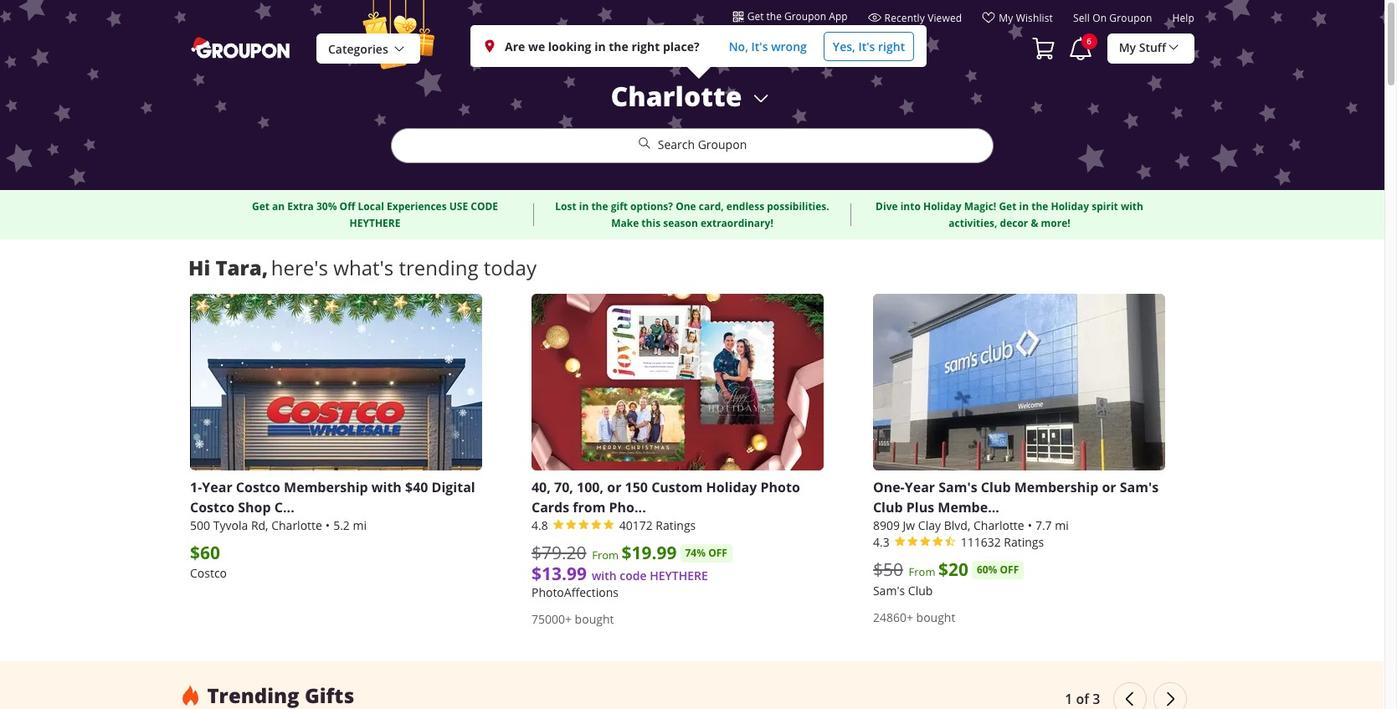 Task type: locate. For each thing, give the bounding box(es) containing it.
charlotte inside button
[[611, 78, 742, 114]]

0 horizontal spatial get
[[252, 199, 270, 213]]

off right '60%'
[[1000, 563, 1019, 577]]

with inside $13.99 with code heythere photoaffections
[[592, 568, 617, 584]]

options?
[[631, 199, 673, 213]]

1 horizontal spatial charlotte
[[611, 78, 742, 114]]

1 horizontal spatial off
[[1000, 563, 1019, 577]]

0 horizontal spatial mi
[[353, 517, 367, 533]]

1 horizontal spatial year
[[905, 478, 936, 496]]

ratings for 111632 ratings
[[1004, 534, 1044, 550]]

stuff
[[1140, 39, 1167, 55]]

lost in the gift options? one card, endless possibilities. make this season extraordinary!
[[555, 199, 830, 230]]

1 vertical spatial club
[[873, 498, 903, 517]]

0 horizontal spatial from
[[592, 548, 619, 563]]

my stuff button
[[1108, 33, 1195, 64]]

with
[[1121, 199, 1144, 213], [372, 478, 402, 496], [592, 568, 617, 584]]

groupon right on in the right top of the page
[[1110, 11, 1153, 24]]

groupon image
[[190, 36, 293, 59]]

1 horizontal spatial groupon
[[785, 9, 827, 23]]

club
[[981, 478, 1011, 496], [873, 498, 903, 517], [908, 583, 933, 599]]

in
[[595, 38, 606, 54], [579, 199, 589, 213], [1020, 199, 1029, 213]]

my for my stuff
[[1119, 39, 1137, 55]]

categories
[[328, 41, 388, 57]]

• left 5.2
[[326, 517, 330, 533]]

1 vertical spatial heythere
[[650, 568, 708, 584]]

2 horizontal spatial sam's
[[1120, 478, 1159, 496]]

ratings
[[656, 517, 696, 533], [1004, 534, 1044, 550]]

holiday left photo
[[706, 478, 757, 496]]

6 unread items element
[[1082, 33, 1098, 49]]

ratings down 40, 70, 100, or 150 custom holiday photo cards from pho...
[[656, 517, 696, 533]]

right inside 'yes, it's right' button
[[878, 38, 905, 54]]

trending
[[207, 682, 300, 709]]

0 vertical spatial ratings
[[656, 517, 696, 533]]

1 vertical spatial with
[[372, 478, 402, 496]]

in up decor
[[1020, 199, 1029, 213]]

here's
[[271, 255, 328, 281]]

1 horizontal spatial it's
[[859, 38, 875, 54]]

it's right no,
[[752, 38, 768, 54]]

40, 70, 100, or 150 custom holiday photo cards from pho...
[[532, 478, 800, 517]]

of
[[1077, 690, 1090, 708]]

or
[[607, 478, 622, 496], [1102, 478, 1117, 496]]

get inside button
[[748, 9, 764, 23]]

it's for no,
[[752, 38, 768, 54]]

get
[[748, 9, 764, 23], [252, 199, 270, 213], [999, 199, 1017, 213]]

charlotte up the search
[[611, 78, 742, 114]]

groupon left the app
[[785, 9, 827, 23]]

rd,
[[251, 517, 268, 533]]

code
[[620, 568, 647, 584]]

into
[[901, 199, 921, 213]]

0 vertical spatial costco
[[236, 478, 280, 496]]

1 vertical spatial costco
[[190, 498, 235, 517]]

year inside one-year sam's club membership or sam's club plus membe... 8909 jw clay blvd, charlotte • 7.7 mi
[[905, 478, 936, 496]]

get up decor
[[999, 199, 1017, 213]]

no, it's wrong button
[[721, 31, 816, 61]]

more!
[[1041, 216, 1071, 230]]

Search Groupon search field
[[391, 128, 994, 163]]

get for get the groupon app
[[748, 9, 764, 23]]

2 horizontal spatial groupon
[[1110, 11, 1153, 24]]

club up membe...
[[981, 478, 1011, 496]]

60%
[[977, 563, 998, 577]]

1 horizontal spatial or
[[1102, 478, 1117, 496]]

ratings for 40172 ratings
[[656, 517, 696, 533]]

0 vertical spatial with
[[1121, 199, 1144, 213]]

1
[[1065, 690, 1073, 708]]

0 horizontal spatial year
[[202, 478, 233, 496]]

heythere inside $13.99 with code heythere photoaffections
[[650, 568, 708, 584]]

in right lost
[[579, 199, 589, 213]]

1 vertical spatial off
[[1000, 563, 1019, 577]]

1 horizontal spatial right
[[878, 38, 905, 54]]

2 membership from the left
[[1015, 478, 1099, 496]]

charlotte down c...
[[271, 517, 322, 533]]

&
[[1031, 216, 1039, 230]]

2 vertical spatial with
[[592, 568, 617, 584]]

costco down 500
[[190, 565, 227, 581]]

from left $19.99
[[592, 548, 619, 563]]

0 horizontal spatial groupon
[[698, 137, 747, 152]]

lost in the gift options? one card, endless possibilities. make this season extraordinary! link
[[554, 198, 831, 232]]

6
[[1087, 36, 1092, 46]]

trending gifts
[[207, 682, 354, 709]]

0 horizontal spatial in
[[579, 199, 589, 213]]

1 horizontal spatial from
[[909, 564, 936, 579]]

1 vertical spatial my
[[1119, 39, 1137, 55]]

it's right the yes,
[[859, 38, 875, 54]]

from inside 'from $19.99'
[[592, 548, 619, 563]]

from inside the from $20
[[909, 564, 936, 579]]

year inside '1-year costco membership with $40 digital costco shop c... 500 tyvola rd, charlotte • 5.2 mi $60 costco'
[[202, 478, 233, 496]]

groupon inside button
[[785, 9, 827, 23]]

1-year costco membership with $40 digital costco shop c... 500 tyvola rd, charlotte • 5.2 mi $60 costco
[[190, 478, 475, 581]]

$60
[[190, 541, 220, 565]]

0 vertical spatial club
[[981, 478, 1011, 496]]

1-
[[190, 478, 202, 496]]

1 right from the left
[[632, 38, 660, 54]]

74%
[[685, 546, 706, 560]]

dive
[[876, 199, 898, 213]]

2 horizontal spatial with
[[1121, 199, 1144, 213]]

0 horizontal spatial bought
[[575, 611, 614, 627]]

it's
[[752, 38, 768, 54], [859, 38, 875, 54]]

costco up 500
[[190, 498, 235, 517]]

1 horizontal spatial mi
[[1055, 517, 1069, 533]]

mi right 5.2
[[353, 517, 367, 533]]

0 vertical spatial off
[[709, 546, 728, 560]]

my left stuff
[[1119, 39, 1137, 55]]

looking
[[548, 38, 592, 54]]

2 mi from the left
[[1055, 517, 1069, 533]]

5.2
[[333, 517, 350, 533]]

0 horizontal spatial it's
[[752, 38, 768, 54]]

1 horizontal spatial bought
[[917, 609, 956, 625]]

club up the 8909
[[873, 498, 903, 517]]

my inside button
[[1119, 39, 1137, 55]]

sell on groupon
[[1074, 11, 1153, 24]]

get inside get an extra 30% off local experiences use code heythere
[[252, 199, 270, 213]]

1 or from the left
[[607, 478, 622, 496]]

0 vertical spatial heythere
[[350, 216, 401, 230]]

magic!
[[964, 199, 997, 213]]

•
[[326, 517, 330, 533], [1028, 517, 1032, 533]]

holiday
[[924, 199, 962, 213], [1051, 199, 1090, 213], [706, 478, 757, 496]]

2 horizontal spatial charlotte
[[974, 517, 1025, 533]]

year for mi
[[905, 478, 936, 496]]

1 it's from the left
[[752, 38, 768, 54]]

0 horizontal spatial ratings
[[656, 517, 696, 533]]

right down recently
[[878, 38, 905, 54]]

0 horizontal spatial with
[[372, 478, 402, 496]]

my
[[999, 11, 1014, 24], [1119, 39, 1137, 55]]

1 horizontal spatial get
[[748, 9, 764, 23]]

70,
[[554, 478, 574, 496]]

2 horizontal spatial club
[[981, 478, 1011, 496]]

0 vertical spatial my
[[999, 11, 1014, 24]]

40172 ratings
[[619, 517, 696, 533]]

Search Groupon search field
[[391, 78, 994, 190]]

right left place?
[[632, 38, 660, 54]]

year up plus
[[905, 478, 936, 496]]

club up the 24860+ bought
[[908, 583, 933, 599]]

500
[[190, 517, 210, 533]]

0 horizontal spatial heythere
[[350, 216, 401, 230]]

75000+
[[532, 611, 572, 627]]

6 button
[[1067, 33, 1098, 64]]

off
[[709, 546, 728, 560], [1000, 563, 1019, 577]]

100,
[[577, 478, 604, 496]]

make
[[611, 216, 639, 230]]

1 horizontal spatial my
[[1119, 39, 1137, 55]]

my wishlist link
[[983, 11, 1053, 31]]

membership up 7.7
[[1015, 478, 1099, 496]]

2 year from the left
[[905, 478, 936, 496]]

1 horizontal spatial club
[[908, 583, 933, 599]]

photo
[[761, 478, 800, 496]]

search
[[658, 137, 695, 152]]

code
[[471, 199, 498, 213]]

3
[[1093, 690, 1101, 708]]

0 horizontal spatial holiday
[[706, 478, 757, 496]]

• inside '1-year costco membership with $40 digital costco shop c... 500 tyvola rd, charlotte • 5.2 mi $60 costco'
[[326, 517, 330, 533]]

with right spirit
[[1121, 199, 1144, 213]]

2 horizontal spatial get
[[999, 199, 1017, 213]]

1 mi from the left
[[353, 517, 367, 533]]

from up sam's club
[[909, 564, 936, 579]]

in right looking in the left of the page
[[595, 38, 606, 54]]

0 horizontal spatial right
[[632, 38, 660, 54]]

off for $20
[[1000, 563, 1019, 577]]

heythere down local
[[350, 216, 401, 230]]

charlotte up 111632 ratings
[[974, 517, 1025, 533]]

groupon inside 'link'
[[1110, 11, 1153, 24]]

4.3
[[873, 534, 890, 550]]

holiday right into
[[924, 199, 962, 213]]

7.7
[[1036, 517, 1052, 533]]

gifts
[[305, 682, 354, 709]]

membership inside '1-year costco membership with $40 digital costco shop c... 500 tyvola rd, charlotte • 5.2 mi $60 costco'
[[284, 478, 368, 496]]

2 horizontal spatial in
[[1020, 199, 1029, 213]]

0 horizontal spatial off
[[709, 546, 728, 560]]

recently viewed link
[[868, 11, 962, 31]]

get left an
[[252, 199, 270, 213]]

mi inside one-year sam's club membership or sam's club plus membe... 8909 jw clay blvd, charlotte • 7.7 mi
[[1055, 517, 1069, 533]]

get the groupon app button
[[733, 8, 848, 23]]

heythere
[[350, 216, 401, 230], [650, 568, 708, 584]]

• left 7.7
[[1028, 517, 1032, 533]]

0 vertical spatial from
[[592, 548, 619, 563]]

the inside lost in the gift options? one card, endless possibilities. make this season extraordinary!
[[592, 199, 608, 213]]

0 horizontal spatial membership
[[284, 478, 368, 496]]

1 year from the left
[[202, 478, 233, 496]]

year up tyvola
[[202, 478, 233, 496]]

1 horizontal spatial •
[[1028, 517, 1032, 533]]

mi
[[353, 517, 367, 533], [1055, 517, 1069, 533]]

from for $20
[[909, 564, 936, 579]]

with left $40
[[372, 478, 402, 496]]

1 vertical spatial ratings
[[1004, 534, 1044, 550]]

0 horizontal spatial charlotte
[[271, 517, 322, 533]]

charlotte
[[611, 78, 742, 114], [271, 517, 322, 533], [974, 517, 1025, 533]]

heythere down 74%
[[650, 568, 708, 584]]

1 horizontal spatial ratings
[[1004, 534, 1044, 550]]

1 • from the left
[[326, 517, 330, 533]]

mi right 7.7
[[1055, 517, 1069, 533]]

groupon right the search
[[698, 137, 747, 152]]

0 horizontal spatial •
[[326, 517, 330, 533]]

no,
[[729, 38, 749, 54]]

1 vertical spatial from
[[909, 564, 936, 579]]

$50
[[873, 558, 904, 581]]

1 horizontal spatial with
[[592, 568, 617, 584]]

ratings down 7.7
[[1004, 534, 1044, 550]]

6 button
[[1067, 33, 1098, 64]]

holiday up more!
[[1051, 199, 1090, 213]]

1 horizontal spatial heythere
[[650, 568, 708, 584]]

get up no, it's wrong button on the right top of page
[[748, 9, 764, 23]]

1 membership from the left
[[284, 478, 368, 496]]

2 or from the left
[[1102, 478, 1117, 496]]

30%
[[317, 199, 337, 213]]

2 right from the left
[[878, 38, 905, 54]]

bought down sam's club
[[917, 609, 956, 625]]

the left gift
[[592, 199, 608, 213]]

with left code at the left bottom of page
[[592, 568, 617, 584]]

bought down 'photoaffections'
[[575, 611, 614, 627]]

2 vertical spatial club
[[908, 583, 933, 599]]

the up no, it's wrong
[[767, 9, 782, 23]]

1 horizontal spatial membership
[[1015, 478, 1099, 496]]

wrong
[[771, 38, 807, 54]]

0 horizontal spatial sam's
[[873, 583, 905, 599]]

groupon inside search box
[[698, 137, 747, 152]]

what's
[[334, 255, 394, 281]]

costco up the 'shop'
[[236, 478, 280, 496]]

my left 'wishlist'
[[999, 11, 1014, 24]]

0 horizontal spatial my
[[999, 11, 1014, 24]]

2 • from the left
[[1028, 517, 1032, 533]]

membership up 5.2
[[284, 478, 368, 496]]

from
[[592, 548, 619, 563], [909, 564, 936, 579]]

in inside lost in the gift options? one card, endless possibilities. make this season extraordinary!
[[579, 199, 589, 213]]

the up &
[[1032, 199, 1049, 213]]

or inside 40, 70, 100, or 150 custom holiday photo cards from pho...
[[607, 478, 622, 496]]

yes,
[[833, 38, 856, 54]]

off right 74%
[[709, 546, 728, 560]]

sam's
[[939, 478, 978, 496], [1120, 478, 1159, 496], [873, 583, 905, 599]]

0 horizontal spatial or
[[607, 478, 622, 496]]

2 it's from the left
[[859, 38, 875, 54]]

help link
[[1173, 11, 1195, 31]]



Task type: vqa. For each thing, say whether or not it's contained in the screenshot.
LOOKING
yes



Task type: describe. For each thing, give the bounding box(es) containing it.
in inside dive into holiday magic! get in the holiday spirit with activities, decor & more!
[[1020, 199, 1029, 213]]

60% off
[[977, 563, 1019, 577]]

24860+ bought
[[873, 609, 956, 625]]

0 horizontal spatial club
[[873, 498, 903, 517]]

no, it's wrong
[[729, 38, 807, 54]]

150
[[625, 478, 648, 496]]

with inside '1-year costco membership with $40 digital costco shop c... 500 tyvola rd, charlotte • 5.2 mi $60 costco'
[[372, 478, 402, 496]]

use
[[449, 199, 468, 213]]

hi tara, here's what's trending today
[[188, 254, 537, 281]]

extraordinary!
[[701, 216, 774, 230]]

get for get an extra 30% off local experiences use code heythere
[[252, 199, 270, 213]]

$19.99
[[622, 541, 677, 565]]

one-
[[873, 478, 905, 496]]

lost
[[555, 199, 577, 213]]

categories button
[[317, 33, 420, 64]]

on
[[1093, 11, 1107, 24]]

from $19.99
[[592, 541, 677, 565]]

activities,
[[949, 216, 998, 230]]

c...
[[275, 498, 295, 517]]

membe...
[[938, 498, 1000, 517]]

pho...
[[609, 498, 646, 517]]

one
[[676, 199, 696, 213]]

search groupon
[[658, 137, 747, 152]]

heythere inside get an extra 30% off local experiences use code heythere
[[350, 216, 401, 230]]

are we looking in the right place?
[[505, 38, 700, 54]]

75000+ bought
[[532, 611, 614, 627]]

24860+
[[873, 609, 914, 625]]

charlotte inside one-year sam's club membership or sam's club plus membe... 8909 jw clay blvd, charlotte • 7.7 mi
[[974, 517, 1025, 533]]

clay
[[919, 517, 941, 533]]

plus
[[907, 498, 935, 517]]

from for $19.99
[[592, 548, 619, 563]]

blvd,
[[944, 517, 971, 533]]

mi inside '1-year costco membership with $40 digital costco shop c... 500 tyvola rd, charlotte • 5.2 mi $60 costco'
[[353, 517, 367, 533]]

tara,
[[216, 254, 268, 281]]

trending
[[399, 255, 479, 281]]

cards
[[532, 498, 570, 517]]

2 vertical spatial costco
[[190, 565, 227, 581]]

$20
[[939, 558, 969, 582]]

bought for 24860+ bought
[[917, 609, 956, 625]]

1 horizontal spatial sam's
[[939, 478, 978, 496]]

hi
[[188, 254, 210, 281]]

photoaffections
[[532, 584, 619, 600]]

yes, it's right
[[833, 38, 905, 54]]

endless
[[727, 199, 765, 213]]

my for my wishlist
[[999, 11, 1014, 24]]

shop
[[238, 498, 271, 517]]

card,
[[699, 199, 724, 213]]

one-year sam's club membership or sam's club plus membe... 8909 jw clay blvd, charlotte • 7.7 mi
[[873, 478, 1159, 533]]

1 horizontal spatial holiday
[[924, 199, 962, 213]]

111632
[[961, 534, 1001, 550]]

with inside dive into holiday magic! get in the holiday spirit with activities, decor & more!
[[1121, 199, 1144, 213]]

jw
[[903, 517, 915, 533]]

4.8
[[532, 517, 548, 533]]

custom
[[652, 478, 703, 496]]

$13.99
[[532, 562, 587, 586]]

gift
[[611, 199, 628, 213]]

yes, it's right button
[[824, 31, 915, 61]]

74% off
[[685, 546, 728, 560]]

groupon for on
[[1110, 11, 1153, 24]]

111632 ratings
[[961, 534, 1044, 550]]

40172
[[619, 517, 653, 533]]

digital
[[432, 478, 475, 496]]

get the groupon app
[[748, 9, 848, 23]]

the inside dive into holiday magic! get in the holiday spirit with activities, decor & more!
[[1032, 199, 1049, 213]]

• inside one-year sam's club membership or sam's club plus membe... 8909 jw clay blvd, charlotte • 7.7 mi
[[1028, 517, 1032, 533]]

charlotte button
[[611, 78, 774, 115]]

bought for 75000+ bought
[[575, 611, 614, 627]]

it's for yes,
[[859, 38, 875, 54]]

recently
[[885, 11, 925, 24]]

$79.20
[[532, 541, 587, 564]]

get inside dive into holiday magic! get in the holiday spirit with activities, decor & more!
[[999, 199, 1017, 213]]

or inside one-year sam's club membership or sam's club plus membe... 8909 jw clay blvd, charlotte • 7.7 mi
[[1102, 478, 1117, 496]]

2 horizontal spatial holiday
[[1051, 199, 1090, 213]]

membership inside one-year sam's club membership or sam's club plus membe... 8909 jw clay blvd, charlotte • 7.7 mi
[[1015, 478, 1099, 496]]

this
[[642, 216, 661, 230]]

dive into holiday magic! get in the holiday spirit with activities, decor & more!
[[876, 199, 1144, 230]]

year for $60
[[202, 478, 233, 496]]

1 horizontal spatial in
[[595, 38, 606, 54]]

today
[[484, 255, 537, 281]]

season
[[663, 216, 698, 230]]

off for $19.99
[[709, 546, 728, 560]]

from
[[573, 498, 606, 517]]

charlotte inside '1-year costco membership with $40 digital costco shop c... 500 tyvola rd, charlotte • 5.2 mi $60 costco'
[[271, 517, 322, 533]]

sam's club
[[873, 583, 933, 599]]

holiday inside 40, 70, 100, or 150 custom holiday photo cards from pho...
[[706, 478, 757, 496]]

groupon for the
[[785, 9, 827, 23]]

the right looking in the left of the page
[[609, 38, 629, 54]]

decor
[[1000, 216, 1029, 230]]

wishlist
[[1016, 11, 1053, 24]]

sell
[[1074, 11, 1090, 24]]

$40
[[405, 478, 428, 496]]

an
[[272, 199, 285, 213]]

recently viewed
[[885, 11, 962, 24]]

local
[[358, 199, 384, 213]]

my stuff
[[1119, 39, 1167, 55]]

help
[[1173, 11, 1195, 24]]

the inside get the groupon app button
[[767, 9, 782, 23]]



